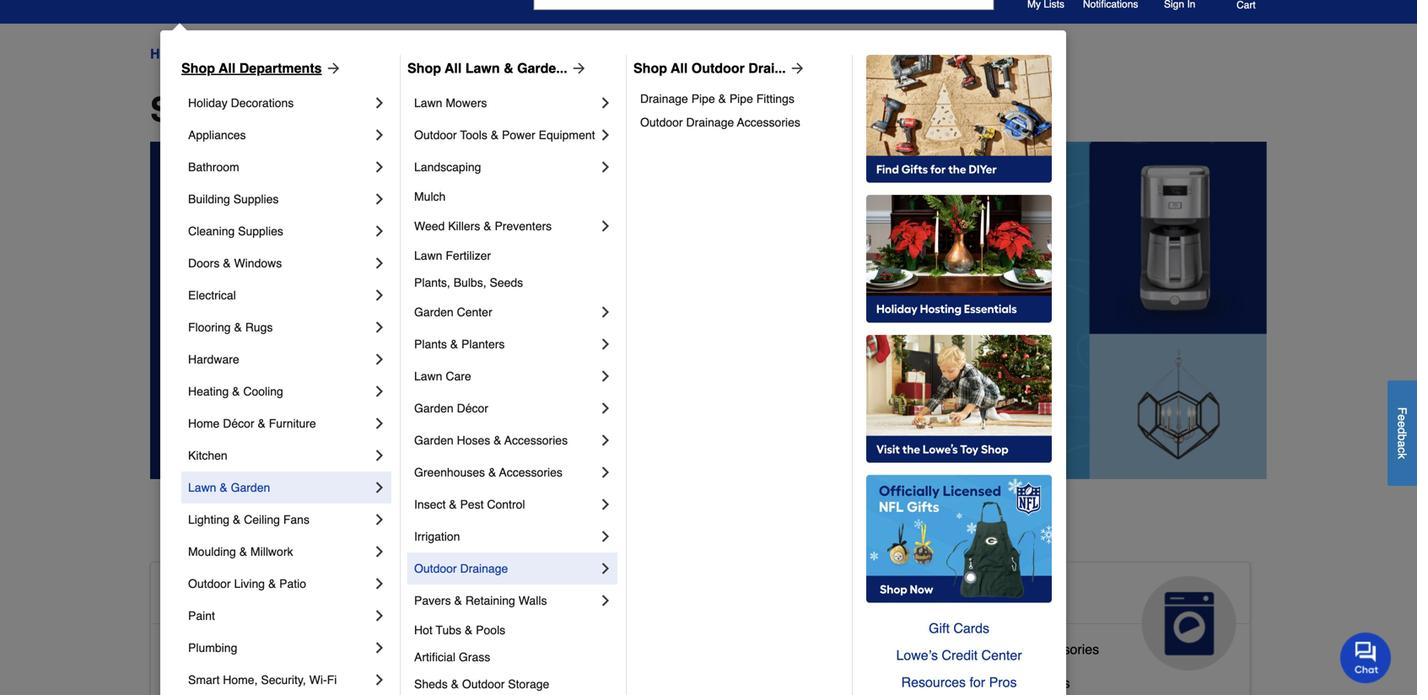 Task type: locate. For each thing, give the bounding box(es) containing it.
home,
[[223, 673, 258, 687]]

outdoor up drainage pipe & pipe fittings
[[691, 60, 745, 76]]

2 horizontal spatial home
[[294, 583, 360, 610]]

0 vertical spatial care
[[446, 369, 471, 383]]

departments for shop
[[295, 90, 501, 129]]

décor for lawn
[[457, 402, 488, 415]]

security,
[[261, 673, 306, 687]]

lawn up plants,
[[414, 249, 442, 262]]

shop inside shop all departments link
[[181, 60, 215, 76]]

living
[[234, 577, 265, 590]]

accessible inside accessible home link
[[164, 583, 288, 610]]

home décor & furniture
[[188, 417, 316, 430]]

supplies for building supplies
[[233, 192, 279, 206]]

all for shop all lawn & garde...
[[445, 60, 462, 76]]

lighting
[[188, 513, 229, 526]]

departments
[[202, 46, 280, 62], [239, 60, 322, 76], [295, 90, 501, 129]]

0 vertical spatial appliances link
[[188, 119, 371, 151]]

2 horizontal spatial shop
[[633, 60, 667, 76]]

pavers & retaining walls link
[[414, 585, 597, 617]]

1 vertical spatial décor
[[223, 417, 254, 430]]

1 vertical spatial accessible
[[164, 641, 229, 657]]

1 pipe from the left
[[691, 92, 715, 105]]

weed killers & preventers link
[[414, 210, 597, 242]]

all for shop all departments
[[219, 60, 236, 76]]

chevron right image
[[371, 94, 388, 111], [597, 94, 614, 111], [371, 127, 388, 143], [371, 159, 388, 175], [597, 159, 614, 175], [371, 223, 388, 240], [371, 255, 388, 272], [371, 287, 388, 304], [597, 304, 614, 321], [371, 351, 388, 368], [597, 368, 614, 385], [371, 447, 388, 464], [371, 479, 388, 496], [371, 511, 388, 528], [371, 543, 388, 560], [597, 560, 614, 577], [371, 575, 388, 592], [597, 592, 614, 609], [371, 639, 388, 656], [371, 671, 388, 688]]

furniture
[[269, 417, 316, 430]]

3 shop from the left
[[633, 60, 667, 76]]

a
[[1396, 441, 1409, 447]]

shop all departments
[[181, 60, 322, 76]]

supplies right livestock
[[600, 668, 652, 684]]

0 vertical spatial accessible
[[164, 583, 288, 610]]

fans
[[283, 513, 310, 526]]

chevron right image for pavers & retaining walls
[[597, 592, 614, 609]]

accessible inside accessible bedroom link
[[164, 675, 229, 691]]

care
[[446, 369, 471, 383], [540, 610, 593, 637]]

bathroom up building
[[188, 160, 239, 174]]

outdoor down irrigation
[[414, 562, 457, 575]]

supplies up cleaning supplies
[[233, 192, 279, 206]]

arrow right image up shop all departments
[[322, 60, 342, 77]]

bathroom up smart home, security, wi-fi
[[233, 641, 291, 657]]

outdoor drainage accessories
[[640, 116, 800, 129]]

center down bulbs,
[[457, 305, 492, 319]]

f e e d b a c k button
[[1388, 380, 1417, 486]]

all down shop all departments link
[[243, 90, 286, 129]]

décor down heating & cooling
[[223, 417, 254, 430]]

lawn left mowers
[[414, 96, 442, 110]]

garden up greenhouses
[[414, 434, 454, 447]]

outdoor up landscaping in the left top of the page
[[414, 128, 457, 142]]

0 vertical spatial décor
[[457, 402, 488, 415]]

2 pipe from the left
[[729, 92, 753, 105]]

2 shop from the left
[[407, 60, 441, 76]]

outdoor tools & power equipment link
[[414, 119, 597, 151]]

lawn for lawn fertilizer
[[414, 249, 442, 262]]

departments up holiday decorations "link"
[[239, 60, 322, 76]]

outdoor down drainage pipe & pipe fittings
[[640, 116, 683, 129]]

chevron right image for insect & pest control
[[597, 496, 614, 513]]

1 horizontal spatial center
[[981, 647, 1022, 663]]

appliances link
[[188, 119, 371, 151], [903, 563, 1250, 671]]

garden hoses & accessories link
[[414, 424, 597, 456]]

2 accessible from the top
[[164, 641, 229, 657]]

appliances link down decorations on the left top of page
[[188, 119, 371, 151]]

home for home décor & furniture
[[188, 417, 220, 430]]

all up holiday decorations
[[219, 60, 236, 76]]

accessible bedroom link
[[164, 671, 287, 695]]

0 vertical spatial supplies
[[233, 192, 279, 206]]

drainage down shop all outdoor drai...
[[640, 92, 688, 105]]

& down garden hoses & accessories
[[488, 466, 496, 479]]

1 vertical spatial appliances
[[916, 583, 1042, 610]]

care down plants & planters
[[446, 369, 471, 383]]

lawn down kitchen
[[188, 481, 216, 494]]

windows
[[234, 256, 282, 270]]

building supplies
[[188, 192, 279, 206]]

appliances down holiday
[[188, 128, 246, 142]]

& left the ceiling
[[233, 513, 241, 526]]

accessories down the fittings at the top
[[737, 116, 800, 129]]

chevron right image for outdoor tools & power equipment
[[597, 127, 614, 143]]

0 horizontal spatial center
[[457, 305, 492, 319]]

home décor & furniture link
[[188, 407, 371, 439]]

chevron right image for irrigation
[[597, 528, 614, 545]]

smart home, security, wi-fi link
[[188, 664, 371, 695]]

0 horizontal spatial appliances
[[188, 128, 246, 142]]

0 vertical spatial center
[[457, 305, 492, 319]]

insect
[[414, 498, 446, 511]]

home link
[[150, 44, 188, 64]]

plumbing
[[188, 641, 237, 655]]

pipe up outdoor drainage accessories
[[691, 92, 715, 105]]

garden down lawn care
[[414, 402, 454, 415]]

1 horizontal spatial care
[[540, 610, 593, 637]]

outdoor for outdoor tools & power equipment
[[414, 128, 457, 142]]

arrow right image inside shop all departments link
[[322, 60, 342, 77]]

artificial
[[414, 650, 455, 664]]

décor up hoses
[[457, 402, 488, 415]]

accessible
[[164, 583, 288, 610], [164, 641, 229, 657], [164, 675, 229, 691]]

holiday decorations link
[[188, 87, 371, 119]]

lighting & ceiling fans
[[188, 513, 310, 526]]

lawn fertilizer
[[414, 249, 491, 262]]

animal & pet care image
[[766, 576, 860, 671]]

1 horizontal spatial pipe
[[729, 92, 753, 105]]

1 vertical spatial center
[[981, 647, 1022, 663]]

e up d
[[1396, 414, 1409, 421]]

décor for departments
[[223, 417, 254, 430]]

0 vertical spatial appliances
[[188, 128, 246, 142]]

kitchen
[[188, 449, 227, 462]]

& right hoses
[[494, 434, 501, 447]]

chevron right image for garden décor
[[597, 400, 614, 417]]

chevron right image for heating & cooling
[[371, 383, 388, 400]]

supplies inside "link"
[[238, 224, 283, 238]]

shop
[[181, 60, 215, 76], [407, 60, 441, 76], [633, 60, 667, 76]]

& right tools on the top
[[491, 128, 499, 142]]

e
[[1396, 414, 1409, 421], [1396, 421, 1409, 427]]

holiday hosting essentials. image
[[866, 195, 1052, 323]]

preventers
[[495, 219, 552, 233]]

center up "pros"
[[981, 647, 1022, 663]]

accessible up smart
[[164, 641, 229, 657]]

1 horizontal spatial home
[[188, 417, 220, 430]]

arrow right image
[[322, 60, 342, 77], [786, 60, 806, 77]]

mulch
[[414, 190, 446, 203]]

None search field
[[533, 0, 994, 26]]

2 arrow right image from the left
[[786, 60, 806, 77]]

& right killers
[[484, 219, 491, 233]]

shop all departments link
[[181, 58, 342, 78]]

wine
[[990, 675, 1021, 691]]

2 vertical spatial drainage
[[460, 562, 508, 575]]

chevron right image
[[597, 127, 614, 143], [371, 191, 388, 207], [597, 218, 614, 234], [371, 319, 388, 336], [597, 336, 614, 353], [371, 383, 388, 400], [597, 400, 614, 417], [371, 415, 388, 432], [597, 432, 614, 449], [597, 464, 614, 481], [597, 496, 614, 513], [597, 528, 614, 545], [371, 607, 388, 624]]

seeds
[[490, 276, 523, 289]]

irrigation link
[[414, 520, 597, 552]]

& right parts
[[1014, 641, 1023, 657]]

3 accessible from the top
[[164, 675, 229, 691]]

shop all outdoor drai... link
[[633, 58, 806, 78]]

1 horizontal spatial shop
[[407, 60, 441, 76]]

c
[[1396, 447, 1409, 453]]

accessible down "moulding" at the left of page
[[164, 583, 288, 610]]

shop up holiday
[[181, 60, 215, 76]]

supplies up "windows"
[[238, 224, 283, 238]]

hot tubs & pools link
[[414, 617, 614, 644]]

care inside animal & pet care
[[540, 610, 593, 637]]

2 vertical spatial home
[[294, 583, 360, 610]]

& left the millwork
[[239, 545, 247, 558]]

all for shop all outdoor drai...
[[671, 60, 688, 76]]

1 horizontal spatial appliances link
[[903, 563, 1250, 671]]

smart
[[188, 673, 220, 687]]

garden for garden hoses & accessories
[[414, 434, 454, 447]]

e up 'b'
[[1396, 421, 1409, 427]]

chevron right image for moulding & millwork
[[371, 543, 388, 560]]

0 horizontal spatial shop
[[181, 60, 215, 76]]

1 vertical spatial care
[[540, 610, 593, 637]]

drainage for outdoor drainage
[[460, 562, 508, 575]]

drainage up pavers & retaining walls
[[460, 562, 508, 575]]

cleaning supplies link
[[188, 215, 371, 247]]

all up drainage pipe & pipe fittings
[[671, 60, 688, 76]]

supplies inside 'link'
[[233, 192, 279, 206]]

appliances link up chillers
[[903, 563, 1250, 671]]

0 horizontal spatial home
[[150, 46, 188, 62]]

chevron right image for lawn mowers
[[597, 94, 614, 111]]

arrow right image inside shop all outdoor drai... link
[[786, 60, 806, 77]]

garden décor
[[414, 402, 488, 415]]

1 arrow right image from the left
[[322, 60, 342, 77]]

mulch link
[[414, 183, 614, 210]]

1 horizontal spatial décor
[[457, 402, 488, 415]]

supplies for cleaning supplies
[[238, 224, 283, 238]]

1 vertical spatial supplies
[[238, 224, 283, 238]]

artificial grass
[[414, 650, 490, 664]]

hoses
[[457, 434, 490, 447]]

shop inside shop all outdoor drai... link
[[633, 60, 667, 76]]

doors & windows
[[188, 256, 282, 270]]

departments for shop
[[239, 60, 322, 76]]

outdoor down "moulding" at the left of page
[[188, 577, 231, 590]]

0 vertical spatial home
[[150, 46, 188, 62]]

plants & planters
[[414, 337, 505, 351]]

1 e from the top
[[1396, 414, 1409, 421]]

fittings
[[756, 92, 794, 105]]

lawn down plants
[[414, 369, 442, 383]]

lawn for lawn & garden
[[188, 481, 216, 494]]

accessible home image
[[390, 576, 485, 671]]

shop right arrow right icon
[[633, 60, 667, 76]]

& inside 'link'
[[233, 513, 241, 526]]

drainage pipe & pipe fittings link
[[640, 87, 840, 110]]

& right plants
[[450, 337, 458, 351]]

drai...
[[748, 60, 786, 76]]

bedroom
[[233, 675, 287, 691]]

lowe's
[[896, 647, 938, 663]]

officially licensed n f l gifts. shop now. image
[[866, 475, 1052, 603]]

doors & windows link
[[188, 247, 371, 279]]

accessible for accessible bedroom
[[164, 675, 229, 691]]

shop up the lawn mowers
[[407, 60, 441, 76]]

walls
[[519, 594, 547, 607]]

accessible inside accessible bathroom link
[[164, 641, 229, 657]]

departments up landscaping in the left top of the page
[[295, 90, 501, 129]]

1 vertical spatial home
[[188, 417, 220, 430]]

chevron right image for doors & windows
[[371, 255, 388, 272]]

chevron right image for flooring & rugs
[[371, 319, 388, 336]]

0 horizontal spatial pipe
[[691, 92, 715, 105]]

0 horizontal spatial arrow right image
[[322, 60, 342, 77]]

lowe's credit center link
[[866, 642, 1052, 669]]

kitchen link
[[188, 439, 371, 472]]

1 horizontal spatial arrow right image
[[786, 60, 806, 77]]

garden up lighting & ceiling fans
[[231, 481, 270, 494]]

1 vertical spatial drainage
[[686, 116, 734, 129]]

0 horizontal spatial décor
[[223, 417, 254, 430]]

care inside lawn care link
[[446, 369, 471, 383]]

accessible down plumbing
[[164, 675, 229, 691]]

drainage pipe & pipe fittings
[[640, 92, 794, 105]]

garden down plants,
[[414, 305, 454, 319]]

appliances up cards
[[916, 583, 1042, 610]]

holiday
[[188, 96, 227, 110]]

&
[[504, 60, 513, 76], [718, 92, 726, 105], [491, 128, 499, 142], [484, 219, 491, 233], [223, 256, 231, 270], [234, 321, 242, 334], [450, 337, 458, 351], [232, 385, 240, 398], [258, 417, 266, 430], [494, 434, 501, 447], [488, 466, 496, 479], [220, 481, 227, 494], [449, 498, 457, 511], [233, 513, 241, 526], [239, 545, 247, 558], [268, 577, 276, 590], [626, 583, 643, 610], [454, 594, 462, 607], [465, 623, 473, 637], [1014, 641, 1023, 657], [978, 675, 987, 691], [451, 677, 459, 691]]

outdoor for outdoor living & patio
[[188, 577, 231, 590]]

arrow right image up the fittings at the top
[[786, 60, 806, 77]]

2 vertical spatial supplies
[[600, 668, 652, 684]]

& left garde...
[[504, 60, 513, 76]]

chevron right image for weed killers & preventers
[[597, 218, 614, 234]]

0 vertical spatial bathroom
[[188, 160, 239, 174]]

visit the lowe's toy shop. image
[[866, 335, 1052, 463]]

landscaping
[[414, 160, 481, 174]]

2 vertical spatial accessible
[[164, 675, 229, 691]]

lawn & garden link
[[188, 472, 371, 504]]

drainage down drainage pipe & pipe fittings
[[686, 116, 734, 129]]

accessible home link
[[151, 563, 498, 671]]

care down walls
[[540, 610, 593, 637]]

0 horizontal spatial care
[[446, 369, 471, 383]]

pipe up outdoor drainage accessories link
[[729, 92, 753, 105]]

all up the lawn mowers
[[445, 60, 462, 76]]

1 accessible from the top
[[164, 583, 288, 610]]

lawn fertilizer link
[[414, 242, 614, 269]]

enjoy savings year-round. no matter what you're shopping for, find what you need at a great price. image
[[150, 142, 1267, 479]]

animal
[[540, 583, 619, 610]]

control
[[487, 498, 525, 511]]

weed
[[414, 219, 445, 233]]

1 shop from the left
[[181, 60, 215, 76]]

fi
[[327, 673, 337, 687]]

shop inside shop all lawn & garde... link
[[407, 60, 441, 76]]

garden hoses & accessories
[[414, 434, 568, 447]]

patio
[[279, 577, 306, 590]]

shop for shop all departments
[[181, 60, 215, 76]]

planters
[[461, 337, 505, 351]]

& left the pet on the left bottom of the page
[[626, 583, 643, 610]]



Task type: describe. For each thing, give the bounding box(es) containing it.
outdoor tools & power equipment
[[414, 128, 595, 142]]

outdoor living & patio link
[[188, 568, 371, 600]]

plants,
[[414, 276, 450, 289]]

tubs
[[436, 623, 461, 637]]

lawn care
[[414, 369, 471, 383]]

drainage for outdoor drainage accessories
[[686, 116, 734, 129]]

electrical
[[188, 288, 236, 302]]

shop for shop all lawn & garde...
[[407, 60, 441, 76]]

garden for garden center
[[414, 305, 454, 319]]

chevron right image for outdoor drainage
[[597, 560, 614, 577]]

lawn care link
[[414, 360, 597, 392]]

parts
[[979, 641, 1011, 657]]

lawn mowers link
[[414, 87, 597, 119]]

& right sheds on the bottom left
[[451, 677, 459, 691]]

& right tubs
[[465, 623, 473, 637]]

shop
[[150, 90, 234, 129]]

chevron right image for garden center
[[597, 304, 614, 321]]

outdoor for outdoor drainage accessories
[[640, 116, 683, 129]]

for
[[970, 674, 985, 690]]

chevron right image for lawn & garden
[[371, 479, 388, 496]]

heating & cooling
[[188, 385, 283, 398]]

chevron right image for hardware
[[371, 351, 388, 368]]

lawn for lawn mowers
[[414, 96, 442, 110]]

arrow right image
[[567, 60, 588, 77]]

hot
[[414, 623, 433, 637]]

millwork
[[250, 545, 293, 558]]

resources for pros
[[901, 674, 1017, 690]]

chevron right image for greenhouses & accessories
[[597, 464, 614, 481]]

shop all lawn & garde...
[[407, 60, 567, 76]]

0 vertical spatial drainage
[[640, 92, 688, 105]]

home for home
[[150, 46, 188, 62]]

outdoor drainage link
[[414, 552, 597, 585]]

appliance parts & accessories link
[[916, 638, 1099, 671]]

& left "pest" on the left of page
[[449, 498, 457, 511]]

outdoor for outdoor drainage
[[414, 562, 457, 575]]

decorations
[[231, 96, 294, 110]]

lawn for lawn care
[[414, 369, 442, 383]]

ceiling
[[244, 513, 280, 526]]

beverage & wine chillers link
[[916, 671, 1070, 695]]

animal & pet care
[[540, 583, 686, 637]]

supplies for livestock supplies
[[600, 668, 652, 684]]

gift
[[929, 620, 950, 636]]

chevron right image for plants & planters
[[597, 336, 614, 353]]

equipment
[[539, 128, 595, 142]]

bathroom link
[[188, 151, 371, 183]]

all for shop all departments
[[243, 90, 286, 129]]

artificial grass link
[[414, 644, 614, 671]]

& right the doors
[[223, 256, 231, 270]]

chevron right image for home décor & furniture
[[371, 415, 388, 432]]

find gifts for the diyer. image
[[866, 55, 1052, 183]]

livestock supplies
[[540, 668, 652, 684]]

gift cards
[[929, 620, 989, 636]]

chevron right image for paint
[[371, 607, 388, 624]]

accessible bathroom
[[164, 641, 291, 657]]

livestock supplies link
[[540, 665, 652, 695]]

& left "patio"
[[268, 577, 276, 590]]

& left cooling
[[232, 385, 240, 398]]

chevron right image for smart home, security, wi-fi
[[371, 671, 388, 688]]

chevron right image for holiday decorations
[[371, 94, 388, 111]]

outdoor down grass
[[462, 677, 505, 691]]

moulding & millwork link
[[188, 536, 371, 568]]

appliances image
[[1142, 576, 1236, 671]]

beverage
[[916, 675, 974, 691]]

chevron right image for appliances
[[371, 127, 388, 143]]

chevron right image for electrical
[[371, 287, 388, 304]]

greenhouses
[[414, 466, 485, 479]]

greenhouses & accessories link
[[414, 456, 597, 488]]

moulding
[[188, 545, 236, 558]]

resources
[[901, 674, 966, 690]]

accessories up control
[[499, 466, 563, 479]]

chat invite button image
[[1340, 632, 1392, 683]]

hot tubs & pools
[[414, 623, 505, 637]]

gift cards link
[[866, 615, 1052, 642]]

chevron right image for plumbing
[[371, 639, 388, 656]]

arrow right image for shop all outdoor drai...
[[786, 60, 806, 77]]

animal & pet care link
[[527, 563, 874, 671]]

garden center link
[[414, 296, 597, 328]]

weed killers & preventers
[[414, 219, 552, 233]]

b
[[1396, 434, 1409, 441]]

chevron right image for lawn care
[[597, 368, 614, 385]]

chevron right image for garden hoses & accessories
[[597, 432, 614, 449]]

accessible bedroom
[[164, 675, 287, 691]]

& left rugs
[[234, 321, 242, 334]]

building
[[188, 192, 230, 206]]

sheds & outdoor storage
[[414, 677, 549, 691]]

shop all outdoor drai...
[[633, 60, 786, 76]]

garden décor link
[[414, 392, 597, 424]]

chillers
[[1025, 675, 1070, 691]]

appliance
[[916, 641, 975, 657]]

lighting & ceiling fans link
[[188, 504, 371, 536]]

plants
[[414, 337, 447, 351]]

chevron right image for outdoor living & patio
[[371, 575, 388, 592]]

accessories up chillers
[[1027, 641, 1099, 657]]

chevron right image for kitchen
[[371, 447, 388, 464]]

insect & pest control link
[[414, 488, 597, 520]]

rugs
[[245, 321, 273, 334]]

accessible home
[[164, 583, 360, 610]]

1 horizontal spatial appliances
[[916, 583, 1042, 610]]

wi-
[[309, 673, 327, 687]]

cooling
[[243, 385, 283, 398]]

shop for shop all outdoor drai...
[[633, 60, 667, 76]]

1 vertical spatial bathroom
[[233, 641, 291, 657]]

paint
[[188, 609, 215, 622]]

beverage & wine chillers
[[916, 675, 1070, 691]]

lawn up mowers
[[465, 60, 500, 76]]

paint link
[[188, 600, 371, 632]]

garde...
[[517, 60, 567, 76]]

sheds
[[414, 677, 448, 691]]

chevron right image for landscaping
[[597, 159, 614, 175]]

accessible for accessible bathroom
[[164, 641, 229, 657]]

chevron right image for bathroom
[[371, 159, 388, 175]]

0 horizontal spatial appliances link
[[188, 119, 371, 151]]

grass
[[459, 650, 490, 664]]

accessible for accessible home
[[164, 583, 288, 610]]

outdoor drainage accessories link
[[640, 110, 840, 134]]

smart home, security, wi-fi
[[188, 673, 337, 687]]

& up the lighting
[[220, 481, 227, 494]]

heating & cooling link
[[188, 375, 371, 407]]

& up outdoor drainage accessories
[[718, 92, 726, 105]]

f e e d b a c k
[[1396, 407, 1409, 459]]

& right pavers
[[454, 594, 462, 607]]

& left "pros"
[[978, 675, 987, 691]]

& inside animal & pet care
[[626, 583, 643, 610]]

lowe's credit center
[[896, 647, 1022, 663]]

chevron right image for cleaning supplies
[[371, 223, 388, 240]]

mowers
[[446, 96, 487, 110]]

pest
[[460, 498, 484, 511]]

credit
[[942, 647, 978, 663]]

Search Query text field
[[534, 0, 917, 9]]

departments link
[[202, 44, 280, 64]]

garden for garden décor
[[414, 402, 454, 415]]

plumbing link
[[188, 632, 371, 664]]

chevron right image for building supplies
[[371, 191, 388, 207]]

1 vertical spatial appliances link
[[903, 563, 1250, 671]]

hardware link
[[188, 343, 371, 375]]

resources for pros link
[[866, 669, 1052, 695]]

appliance parts & accessories
[[916, 641, 1099, 657]]

accessories up greenhouses & accessories link
[[504, 434, 568, 447]]

arrow right image for shop all departments
[[322, 60, 342, 77]]

storage
[[508, 677, 549, 691]]

shop all lawn & garde... link
[[407, 58, 588, 78]]

cards
[[953, 620, 989, 636]]

lawn & garden
[[188, 481, 270, 494]]

departments up holiday decorations
[[202, 46, 280, 62]]

& left furniture at bottom
[[258, 417, 266, 430]]

chevron right image for lighting & ceiling fans
[[371, 511, 388, 528]]

2 e from the top
[[1396, 421, 1409, 427]]

bulbs,
[[454, 276, 486, 289]]

fertilizer
[[446, 249, 491, 262]]



Task type: vqa. For each thing, say whether or not it's contained in the screenshot.
'Outdoor Drainage'
yes



